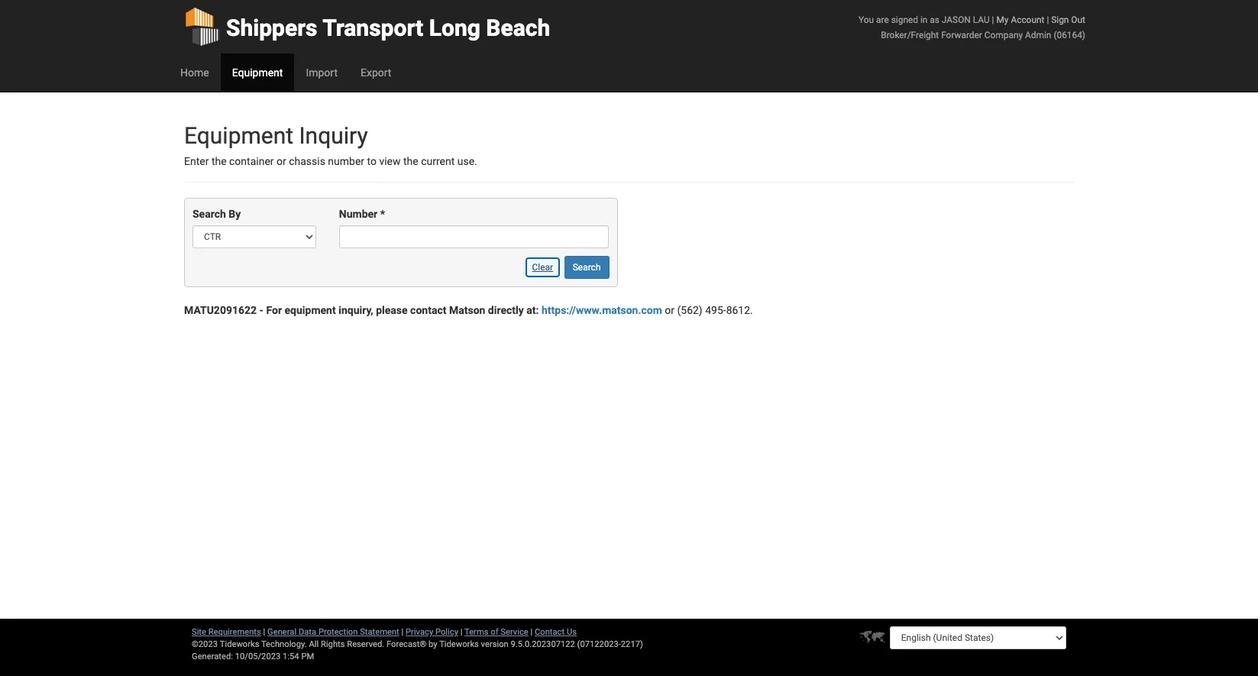 Task type: locate. For each thing, give the bounding box(es) containing it.
transport
[[323, 15, 424, 41]]

sign
[[1052, 15, 1070, 25]]

equipment down shippers
[[232, 67, 283, 79]]

contact
[[535, 628, 565, 637]]

0 horizontal spatial search
[[193, 208, 226, 220]]

general
[[268, 628, 297, 637]]

rights
[[321, 640, 345, 650]]

search inside button
[[573, 262, 601, 273]]

chassis
[[289, 155, 326, 167]]

at:
[[527, 305, 539, 317]]

policy
[[436, 628, 459, 637]]

reserved.
[[347, 640, 385, 650]]

long
[[429, 15, 481, 41]]

495-
[[706, 305, 727, 317]]

as
[[930, 15, 940, 25]]

inquiry
[[299, 122, 368, 149]]

0 horizontal spatial or
[[277, 155, 286, 167]]

export button
[[349, 54, 403, 92]]

9.5.0.202307122
[[511, 640, 575, 650]]

beach
[[486, 15, 550, 41]]

contact us link
[[535, 628, 577, 637]]

| up forecast®
[[402, 628, 404, 637]]

0 vertical spatial or
[[277, 155, 286, 167]]

1 vertical spatial search
[[573, 262, 601, 273]]

1 horizontal spatial search
[[573, 262, 601, 273]]

equipment
[[232, 67, 283, 79], [184, 122, 294, 149]]

or left chassis
[[277, 155, 286, 167]]

0 vertical spatial search
[[193, 208, 226, 220]]

import
[[306, 67, 338, 79]]

the right the enter
[[212, 155, 227, 167]]

the right view
[[404, 155, 419, 167]]

are
[[877, 15, 890, 25]]

or
[[277, 155, 286, 167], [665, 305, 675, 317]]

equipment for equipment inquiry enter the container or chassis number to view the current use.
[[184, 122, 294, 149]]

shippers transport long beach link
[[184, 0, 550, 54]]

search left by
[[193, 208, 226, 220]]

1:54
[[283, 652, 299, 662]]

container
[[229, 155, 274, 167]]

to
[[367, 155, 377, 167]]

admin
[[1026, 30, 1052, 41]]

or left (562)
[[665, 305, 675, 317]]

equipment inside "popup button"
[[232, 67, 283, 79]]

equipment
[[285, 305, 336, 317]]

(07122023-
[[578, 640, 621, 650]]

search for search by
[[193, 208, 226, 220]]

the
[[212, 155, 227, 167], [404, 155, 419, 167]]

or inside equipment inquiry enter the container or chassis number to view the current use.
[[277, 155, 286, 167]]

number
[[339, 208, 378, 220]]

by
[[429, 640, 438, 650]]

1 horizontal spatial or
[[665, 305, 675, 317]]

search right clear
[[573, 262, 601, 273]]

equipment up container
[[184, 122, 294, 149]]

clear
[[532, 262, 554, 273]]

10/05/2023
[[235, 652, 281, 662]]

search by
[[193, 208, 241, 220]]

contact
[[411, 305, 447, 317]]

lau
[[974, 15, 990, 25]]

https://www.matson.com link
[[542, 305, 663, 317]]

you
[[859, 15, 875, 25]]

equipment inside equipment inquiry enter the container or chassis number to view the current use.
[[184, 122, 294, 149]]

1 horizontal spatial the
[[404, 155, 419, 167]]

use.
[[458, 155, 478, 167]]

search button
[[565, 256, 610, 279]]

0 horizontal spatial the
[[212, 155, 227, 167]]

search
[[193, 208, 226, 220], [573, 262, 601, 273]]

forecast®
[[387, 640, 427, 650]]

directly
[[488, 305, 524, 317]]

| left my
[[993, 15, 995, 25]]

all
[[309, 640, 319, 650]]

us
[[567, 628, 577, 637]]

0 vertical spatial equipment
[[232, 67, 283, 79]]

| up 9.5.0.202307122 at the left
[[531, 628, 533, 637]]

privacy policy link
[[406, 628, 459, 637]]

1 vertical spatial equipment
[[184, 122, 294, 149]]

| left general in the bottom left of the page
[[263, 628, 265, 637]]



Task type: describe. For each thing, give the bounding box(es) containing it.
sign out link
[[1052, 15, 1086, 25]]

terms
[[465, 628, 489, 637]]

requirements
[[208, 628, 261, 637]]

by
[[229, 208, 241, 220]]

shippers
[[226, 15, 318, 41]]

statement
[[360, 628, 400, 637]]

equipment for equipment
[[232, 67, 283, 79]]

site
[[192, 628, 206, 637]]

equipment inquiry enter the container or chassis number to view the current use.
[[184, 122, 478, 167]]

(06164)
[[1054, 30, 1086, 41]]

| left sign
[[1047, 15, 1050, 25]]

matu2091622 - for equipment inquiry, please contact matson directly at: https://www.matson.com or (562) 495-8612.
[[184, 305, 754, 317]]

forwarder
[[942, 30, 983, 41]]

8612.
[[727, 305, 754, 317]]

company
[[985, 30, 1024, 41]]

site requirements link
[[192, 628, 261, 637]]

broker/freight
[[882, 30, 940, 41]]

view
[[379, 155, 401, 167]]

jason
[[942, 15, 971, 25]]

current
[[421, 155, 455, 167]]

in
[[921, 15, 928, 25]]

protection
[[319, 628, 358, 637]]

export
[[361, 67, 392, 79]]

of
[[491, 628, 499, 637]]

https://www.matson.com
[[542, 305, 663, 317]]

©2023 tideworks
[[192, 640, 259, 650]]

enter
[[184, 155, 209, 167]]

version
[[481, 640, 509, 650]]

| up tideworks on the bottom of the page
[[461, 628, 463, 637]]

data
[[299, 628, 317, 637]]

you are signed in as jason lau | my account | sign out broker/freight forwarder company admin (06164)
[[859, 15, 1086, 41]]

terms of service link
[[465, 628, 529, 637]]

2 the from the left
[[404, 155, 419, 167]]

2217)
[[621, 640, 644, 650]]

home
[[180, 67, 209, 79]]

tideworks
[[440, 640, 479, 650]]

technology.
[[261, 640, 307, 650]]

matu2091622
[[184, 305, 257, 317]]

my account link
[[997, 15, 1045, 25]]

import button
[[295, 54, 349, 92]]

privacy
[[406, 628, 434, 637]]

(562)
[[678, 305, 703, 317]]

pm
[[301, 652, 314, 662]]

signed
[[892, 15, 919, 25]]

equipment button
[[221, 54, 295, 92]]

search for search
[[573, 262, 601, 273]]

general data protection statement link
[[268, 628, 400, 637]]

1 vertical spatial or
[[665, 305, 675, 317]]

Number * text field
[[339, 226, 610, 249]]

my
[[997, 15, 1009, 25]]

please
[[376, 305, 408, 317]]

home button
[[169, 54, 221, 92]]

site requirements | general data protection statement | privacy policy | terms of service | contact us ©2023 tideworks technology. all rights reserved. forecast® by tideworks version 9.5.0.202307122 (07122023-2217) generated: 10/05/2023 1:54 pm
[[192, 628, 644, 662]]

service
[[501, 628, 529, 637]]

number
[[328, 155, 365, 167]]

account
[[1012, 15, 1045, 25]]

number *
[[339, 208, 385, 220]]

1 the from the left
[[212, 155, 227, 167]]

generated:
[[192, 652, 233, 662]]

*
[[380, 208, 385, 220]]

matson
[[449, 305, 486, 317]]

inquiry,
[[339, 305, 374, 317]]

-
[[260, 305, 264, 317]]

out
[[1072, 15, 1086, 25]]

clear button
[[524, 256, 562, 279]]

for
[[266, 305, 282, 317]]

shippers transport long beach
[[226, 15, 550, 41]]



Task type: vqa. For each thing, say whether or not it's contained in the screenshot.
middle Carson
no



